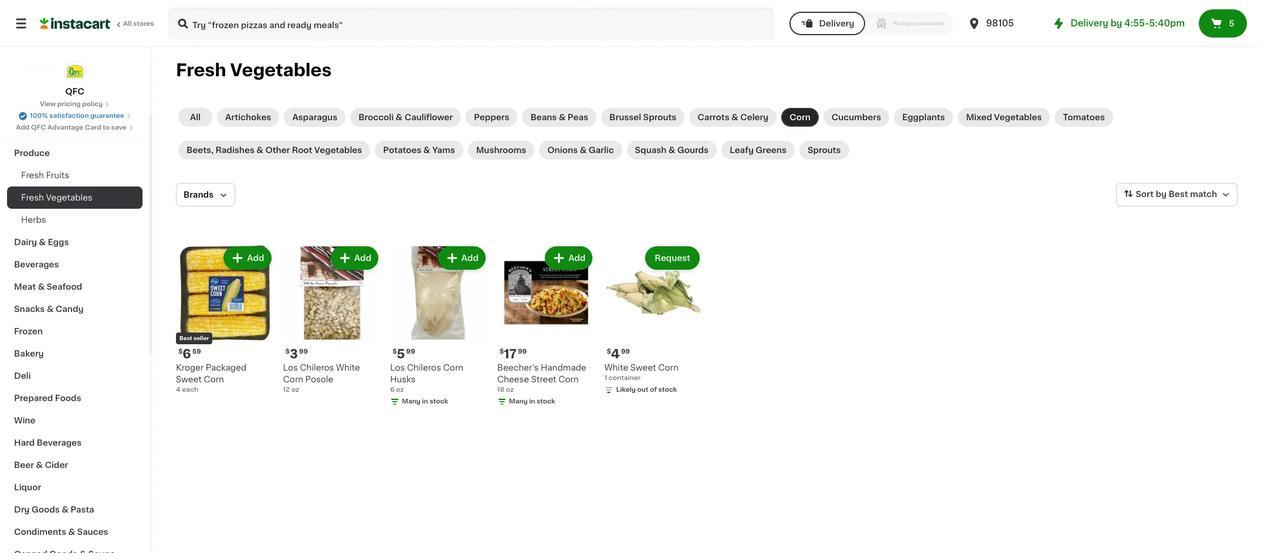 Task type: vqa. For each thing, say whether or not it's contained in the screenshot.
Sprouts to the bottom
yes



Task type: describe. For each thing, give the bounding box(es) containing it.
beans & peas link
[[522, 108, 597, 127]]

gourds
[[677, 146, 709, 154]]

eggplants
[[902, 113, 945, 121]]

peppers link
[[466, 108, 518, 127]]

squash & gourds
[[635, 146, 709, 154]]

card
[[85, 124, 101, 131]]

many in stock for 5
[[402, 398, 448, 405]]

in for 17
[[529, 398, 535, 405]]

kroger packaged sweet corn 4 each
[[176, 363, 246, 393]]

los for corn
[[283, 363, 298, 372]]

prepared foods
[[14, 394, 81, 402]]

fresh for produce
[[21, 171, 44, 180]]

cauliflower
[[405, 113, 453, 121]]

kroger
[[176, 363, 204, 372]]

artichokes
[[225, 113, 271, 121]]

& for onions & garlic
[[580, 146, 587, 154]]

mixed
[[966, 113, 992, 121]]

leafy
[[730, 146, 754, 154]]

broccoli & cauliflower
[[359, 113, 453, 121]]

corn inside los chileros white corn posole 12 oz
[[283, 375, 303, 383]]

view pricing policy
[[40, 101, 103, 107]]

& for beer & cider
[[36, 461, 43, 469]]

los chileros corn husks 6 oz
[[390, 363, 463, 393]]

liquor
[[14, 483, 41, 492]]

pasta
[[71, 506, 94, 514]]

sort
[[1136, 190, 1154, 198]]

advantage
[[48, 124, 83, 131]]

white inside los chileros white corn posole 12 oz
[[336, 363, 360, 372]]

& for potatoes & yams
[[423, 146, 430, 154]]

tomatoes link
[[1055, 108, 1113, 127]]

fresh fruits
[[21, 171, 69, 180]]

cucumbers link
[[824, 108, 889, 127]]

deli link
[[7, 365, 143, 387]]

18
[[497, 386, 505, 393]]

produce link
[[7, 142, 143, 164]]

5 inside '5' button
[[1229, 19, 1235, 28]]

hard beverages
[[14, 439, 82, 447]]

foods
[[55, 394, 81, 402]]

mixed vegetables link
[[958, 108, 1050, 127]]

stock for 5
[[430, 398, 448, 405]]

all link
[[178, 108, 212, 127]]

oz for corn
[[292, 386, 299, 393]]

& left pasta
[[62, 506, 69, 514]]

onions
[[548, 146, 578, 154]]

product group containing 17
[[497, 244, 595, 409]]

sweet inside kroger packaged sweet corn 4 each
[[176, 375, 202, 383]]

vegetables down fresh fruits link
[[46, 194, 92, 202]]

beer
[[14, 461, 34, 469]]

radishes
[[216, 146, 255, 154]]

& for broccoli & cauliflower
[[396, 113, 403, 121]]

many for 17
[[509, 398, 528, 405]]

many for 5
[[402, 398, 421, 405]]

hard beverages link
[[7, 432, 143, 454]]

4:55-
[[1125, 19, 1149, 28]]

save
[[111, 124, 127, 131]]

instacart logo image
[[40, 16, 110, 31]]

seller
[[194, 335, 209, 341]]

corn inside kroger packaged sweet corn 4 each
[[204, 375, 224, 383]]

99 for 3
[[299, 348, 308, 355]]

potatoes
[[383, 146, 421, 154]]

beets, radishes & other root vegetables link
[[178, 141, 370, 160]]

beans & peas
[[531, 113, 588, 121]]

los for husks
[[390, 363, 405, 372]]

cider
[[45, 461, 68, 469]]

out
[[637, 386, 649, 393]]

$ 6 59
[[178, 348, 201, 360]]

99 for 17
[[518, 348, 527, 355]]

los chileros white corn posole 12 oz
[[283, 363, 360, 393]]

condiments & sauces
[[14, 528, 108, 536]]

99 for 5
[[406, 348, 415, 355]]

add for 6
[[247, 254, 264, 262]]

Search field
[[169, 8, 773, 39]]

to
[[103, 124, 110, 131]]

meat & seafood link
[[7, 276, 143, 298]]

add button for 17
[[546, 248, 592, 269]]

liquor link
[[7, 476, 143, 499]]

beer & cider
[[14, 461, 68, 469]]

best for best seller
[[180, 335, 192, 341]]

satisfaction
[[49, 113, 89, 119]]

view
[[40, 101, 56, 107]]

0 vertical spatial qfc
[[65, 87, 84, 96]]

$ 17 99
[[500, 348, 527, 360]]

dry goods & pasta
[[14, 506, 94, 514]]

prepared foods link
[[7, 387, 143, 409]]

onions & garlic link
[[539, 141, 622, 160]]

add qfc advantage card to save link
[[16, 123, 134, 133]]

beets,
[[187, 146, 214, 154]]

delivery for delivery by 4:55-5:40pm
[[1071, 19, 1109, 28]]

1 horizontal spatial fresh vegetables
[[176, 62, 332, 79]]

by for delivery
[[1111, 19, 1122, 28]]

0 vertical spatial sprouts
[[643, 113, 677, 121]]

& for snacks & candy
[[47, 305, 54, 313]]

$ for 6
[[178, 348, 183, 355]]

recipes
[[14, 104, 49, 113]]

& for dairy & eggs
[[39, 238, 46, 246]]

& for beans & peas
[[559, 113, 566, 121]]

peas
[[568, 113, 588, 121]]

beer & cider link
[[7, 454, 143, 476]]

product group containing 5
[[390, 244, 488, 409]]

in for 5
[[422, 398, 428, 405]]

all stores link
[[40, 7, 155, 40]]

vegetables right root
[[314, 146, 362, 154]]

yams
[[432, 146, 455, 154]]

vegetables right the 'mixed'
[[994, 113, 1042, 121]]

Best match Sort by field
[[1117, 183, 1238, 206]]

sort by
[[1136, 190, 1167, 198]]

best seller
[[180, 335, 209, 341]]

goods
[[32, 506, 60, 514]]

husks
[[390, 375, 416, 383]]

$ 4 99
[[607, 348, 630, 360]]

broccoli & cauliflower link
[[350, 108, 461, 127]]

herbs link
[[7, 209, 143, 231]]

fruits
[[46, 171, 69, 180]]

service type group
[[790, 12, 953, 35]]

dairy & eggs link
[[7, 231, 143, 253]]

cheese
[[497, 375, 529, 383]]

other
[[265, 146, 290, 154]]

0 vertical spatial 4
[[611, 348, 620, 360]]

celery
[[740, 113, 769, 121]]

5 button
[[1199, 9, 1247, 38]]

beverages inside beverages "link"
[[14, 260, 59, 269]]

wine link
[[7, 409, 143, 432]]

eggplants link
[[894, 108, 953, 127]]

beecher's handmade cheese street corn 18 oz
[[497, 363, 586, 393]]

of
[[650, 386, 657, 393]]

stock for 17
[[537, 398, 555, 405]]



Task type: locate. For each thing, give the bounding box(es) containing it.
delivery by 4:55-5:40pm link
[[1052, 16, 1185, 31]]

los up husks
[[390, 363, 405, 372]]

&
[[396, 113, 403, 121], [559, 113, 566, 121], [732, 113, 738, 121], [257, 146, 263, 154], [423, 146, 430, 154], [580, 146, 587, 154], [669, 146, 675, 154], [39, 238, 46, 246], [38, 283, 45, 291], [47, 305, 54, 313], [36, 461, 43, 469], [62, 506, 69, 514], [68, 528, 75, 536]]

$ for 5
[[393, 348, 397, 355]]

& left celery
[[732, 113, 738, 121]]

guarantee
[[90, 113, 124, 119]]

0 vertical spatial fresh vegetables
[[176, 62, 332, 79]]

meat & seafood
[[14, 283, 82, 291]]

99 inside '$ 3 99'
[[299, 348, 308, 355]]

1 chileros from the left
[[300, 363, 334, 372]]

mushrooms link
[[468, 141, 535, 160]]

qfc logo image
[[64, 61, 86, 83]]

eggs
[[48, 238, 69, 246]]

1 horizontal spatial best
[[1169, 190, 1188, 198]]

$ for 17
[[500, 348, 504, 355]]

fresh vegetables up artichokes at left top
[[176, 62, 332, 79]]

$ inside the $ 4 99
[[607, 348, 611, 355]]

1 horizontal spatial by
[[1156, 190, 1167, 198]]

posole
[[305, 375, 333, 383]]

1 horizontal spatial oz
[[396, 386, 404, 393]]

98105
[[986, 19, 1014, 28]]

best for best match
[[1169, 190, 1188, 198]]

1 horizontal spatial sprouts
[[808, 146, 841, 154]]

0 vertical spatial 5
[[1229, 19, 1235, 28]]

chileros inside los chileros white corn posole 12 oz
[[300, 363, 334, 372]]

product group containing 4
[[604, 244, 702, 397]]

0 horizontal spatial sprouts
[[643, 113, 677, 121]]

add for 3
[[354, 254, 371, 262]]

1 horizontal spatial delivery
[[1071, 19, 1109, 28]]

1 vertical spatial fresh vegetables
[[21, 194, 92, 202]]

packaged
[[206, 363, 246, 372]]

0 horizontal spatial qfc
[[31, 124, 46, 131]]

99 for 4
[[621, 348, 630, 355]]

& for squash & gourds
[[669, 146, 675, 154]]

$
[[178, 348, 183, 355], [285, 348, 290, 355], [500, 348, 504, 355], [393, 348, 397, 355], [607, 348, 611, 355]]

oz inside beecher's handmade cheese street corn 18 oz
[[506, 386, 514, 393]]

1 vertical spatial 5
[[397, 348, 405, 360]]

sweet
[[631, 363, 656, 372], [176, 375, 202, 383]]

5 $ from the left
[[607, 348, 611, 355]]

2 many in stock from the left
[[402, 398, 448, 405]]

99 up white sweet corn 1 container on the bottom
[[621, 348, 630, 355]]

mushrooms
[[476, 146, 526, 154]]

corn link
[[782, 108, 819, 127]]

brands button
[[176, 183, 235, 206]]

many in stock down los chileros corn husks 6 oz
[[402, 398, 448, 405]]

beverages down dairy & eggs
[[14, 260, 59, 269]]

2 los from the left
[[390, 363, 405, 372]]

chileros up posole
[[300, 363, 334, 372]]

2 vertical spatial fresh
[[21, 194, 44, 202]]

onions & garlic
[[548, 146, 614, 154]]

sweet up each
[[176, 375, 202, 383]]

99 up husks
[[406, 348, 415, 355]]

0 horizontal spatial 6
[[183, 348, 191, 360]]

0 horizontal spatial in
[[422, 398, 428, 405]]

3
[[290, 348, 298, 360]]

chileros
[[300, 363, 334, 372], [407, 363, 441, 372]]

los
[[283, 363, 298, 372], [390, 363, 405, 372]]

0 horizontal spatial sweet
[[176, 375, 202, 383]]

3 99 from the left
[[406, 348, 415, 355]]

all for all
[[190, 113, 201, 121]]

4
[[611, 348, 620, 360], [176, 386, 180, 393]]

brands
[[184, 191, 214, 199]]

$ up beecher's
[[500, 348, 504, 355]]

beverages up cider
[[37, 439, 82, 447]]

& for meat & seafood
[[38, 283, 45, 291]]

request
[[655, 254, 690, 262]]

chileros for corn
[[300, 363, 334, 372]]

5
[[1229, 19, 1235, 28], [397, 348, 405, 360]]

0 vertical spatial 6
[[183, 348, 191, 360]]

& left gourds
[[669, 146, 675, 154]]

delivery inside 'button'
[[819, 19, 854, 28]]

sprouts up squash
[[643, 113, 677, 121]]

& left garlic
[[580, 146, 587, 154]]

add button for 6
[[225, 248, 270, 269]]

4 99 from the left
[[621, 348, 630, 355]]

snacks & candy link
[[7, 298, 143, 320]]

& right beer
[[36, 461, 43, 469]]

stores
[[133, 21, 154, 27]]

many down husks
[[402, 398, 421, 405]]

asparagus link
[[284, 108, 346, 127]]

99 right 3
[[299, 348, 308, 355]]

99 inside $ 5 99
[[406, 348, 415, 355]]

best left match at right
[[1169, 190, 1188, 198]]

1 horizontal spatial in
[[529, 398, 535, 405]]

1 horizontal spatial all
[[190, 113, 201, 121]]

3 $ from the left
[[500, 348, 504, 355]]

handmade
[[541, 363, 586, 372]]

$ left the 59 at the left
[[178, 348, 183, 355]]

1 horizontal spatial many in stock
[[509, 398, 555, 405]]

leafy greens
[[730, 146, 787, 154]]

0 horizontal spatial many in stock
[[402, 398, 448, 405]]

fresh
[[176, 62, 226, 79], [21, 171, 44, 180], [21, 194, 44, 202]]

0 vertical spatial best
[[1169, 190, 1188, 198]]

white inside white sweet corn 1 container
[[604, 363, 628, 372]]

4 left each
[[176, 386, 180, 393]]

brussel sprouts
[[610, 113, 677, 121]]

view pricing policy link
[[40, 100, 110, 109]]

in down los chileros corn husks 6 oz
[[422, 398, 428, 405]]

condiments & sauces link
[[7, 521, 143, 543]]

& left other
[[257, 146, 263, 154]]

0 vertical spatial beverages
[[14, 260, 59, 269]]

4 product group from the left
[[497, 244, 595, 409]]

all left stores
[[123, 21, 132, 27]]

corn inside beecher's handmade cheese street corn 18 oz
[[559, 375, 579, 383]]

6 down husks
[[390, 386, 395, 393]]

oz inside los chileros white corn posole 12 oz
[[292, 386, 299, 393]]

1 product group from the left
[[176, 244, 274, 395]]

1 horizontal spatial many
[[509, 398, 528, 405]]

all stores
[[123, 21, 154, 27]]

$ inside $ 5 99
[[393, 348, 397, 355]]

2 oz from the left
[[506, 386, 514, 393]]

1 vertical spatial all
[[190, 113, 201, 121]]

add button for 5
[[439, 248, 484, 269]]

chileros up husks
[[407, 363, 441, 372]]

1 horizontal spatial 5
[[1229, 19, 1235, 28]]

buy
[[33, 39, 49, 48]]

$ for 4
[[607, 348, 611, 355]]

oz for street
[[506, 386, 514, 393]]

0 horizontal spatial by
[[1111, 19, 1122, 28]]

fresh for fresh fruits
[[21, 194, 44, 202]]

carrots & celery
[[698, 113, 769, 121]]

5:40pm
[[1149, 19, 1185, 28]]

1 horizontal spatial los
[[390, 363, 405, 372]]

2 horizontal spatial stock
[[659, 386, 677, 393]]

99 inside $ 17 99
[[518, 348, 527, 355]]

pricing
[[57, 101, 81, 107]]

4 up container
[[611, 348, 620, 360]]

0 horizontal spatial 4
[[176, 386, 180, 393]]

1 add button from the left
[[225, 248, 270, 269]]

vegetables
[[230, 62, 332, 79], [994, 113, 1042, 121], [314, 146, 362, 154], [46, 194, 92, 202]]

squash & gourds link
[[627, 141, 717, 160]]

all for all stores
[[123, 21, 132, 27]]

0 horizontal spatial 5
[[397, 348, 405, 360]]

0 horizontal spatial white
[[336, 363, 360, 372]]

& right broccoli
[[396, 113, 403, 121]]

beverages link
[[7, 253, 143, 276]]

1 many from the left
[[509, 398, 528, 405]]

99
[[299, 348, 308, 355], [518, 348, 527, 355], [406, 348, 415, 355], [621, 348, 630, 355]]

0 vertical spatial by
[[1111, 19, 1122, 28]]

thanksgiving link
[[7, 120, 143, 142]]

3 oz from the left
[[396, 386, 404, 393]]

1 vertical spatial qfc
[[31, 124, 46, 131]]

qfc down '100%'
[[31, 124, 46, 131]]

oz down husks
[[396, 386, 404, 393]]

$ 5 99
[[393, 348, 415, 360]]

1 horizontal spatial 6
[[390, 386, 395, 393]]

product group containing 6
[[176, 244, 274, 395]]

0 horizontal spatial best
[[180, 335, 192, 341]]

in down "street"
[[529, 398, 535, 405]]

0 horizontal spatial delivery
[[819, 19, 854, 28]]

$ up husks
[[393, 348, 397, 355]]

fresh vegetables down fruits
[[21, 194, 92, 202]]

1 99 from the left
[[299, 348, 308, 355]]

beecher's
[[497, 363, 539, 372]]

0 horizontal spatial many
[[402, 398, 421, 405]]

100%
[[30, 113, 48, 119]]

brussel
[[610, 113, 641, 121]]

fresh down produce
[[21, 171, 44, 180]]

stock right of
[[659, 386, 677, 393]]

sweet inside white sweet corn 1 container
[[631, 363, 656, 372]]

$ up 12
[[285, 348, 290, 355]]

bakery
[[14, 350, 44, 358]]

sprouts down corn link on the top right
[[808, 146, 841, 154]]

likely out of stock
[[616, 386, 677, 393]]

by inside field
[[1156, 190, 1167, 198]]

1 los from the left
[[283, 363, 298, 372]]

many down cheese
[[509, 398, 528, 405]]

corn inside white sweet corn 1 container
[[658, 363, 679, 372]]

1 vertical spatial 4
[[176, 386, 180, 393]]

add for 17
[[569, 254, 586, 262]]

delivery for delivery
[[819, 19, 854, 28]]

2 99 from the left
[[518, 348, 527, 355]]

sweet up container
[[631, 363, 656, 372]]

los inside los chileros white corn posole 12 oz
[[283, 363, 298, 372]]

1 horizontal spatial 4
[[611, 348, 620, 360]]

by right sort at the right of the page
[[1156, 190, 1167, 198]]

2 add button from the left
[[332, 248, 377, 269]]

0 vertical spatial fresh
[[176, 62, 226, 79]]

2 in from the left
[[422, 398, 428, 405]]

100% satisfaction guarantee button
[[18, 109, 131, 121]]

greens
[[756, 146, 787, 154]]

1 $ from the left
[[178, 348, 183, 355]]

1 many in stock from the left
[[509, 398, 555, 405]]

& left the candy
[[47, 305, 54, 313]]

best left seller
[[180, 335, 192, 341]]

meat
[[14, 283, 36, 291]]

1 horizontal spatial stock
[[537, 398, 555, 405]]

sauces
[[77, 528, 108, 536]]

deli
[[14, 372, 31, 380]]

6 left the 59 at the left
[[183, 348, 191, 360]]

oz right 18
[[506, 386, 514, 393]]

product group containing 3
[[283, 244, 381, 395]]

best
[[1169, 190, 1188, 198], [180, 335, 192, 341]]

product group
[[176, 244, 274, 395], [283, 244, 381, 395], [390, 244, 488, 409], [497, 244, 595, 409], [604, 244, 702, 397]]

1 horizontal spatial qfc
[[65, 87, 84, 96]]

by left 4:55-
[[1111, 19, 1122, 28]]

0 horizontal spatial oz
[[292, 386, 299, 393]]

qfc up view pricing policy link at the left
[[65, 87, 84, 96]]

100% satisfaction guarantee
[[30, 113, 124, 119]]

0 horizontal spatial los
[[283, 363, 298, 372]]

oz right 12
[[292, 386, 299, 393]]

$ 3 99
[[285, 348, 308, 360]]

fresh up herbs
[[21, 194, 44, 202]]

match
[[1190, 190, 1217, 198]]

1 vertical spatial fresh
[[21, 171, 44, 180]]

& right meat
[[38, 283, 45, 291]]

all up beets,
[[190, 113, 201, 121]]

& left peas in the top of the page
[[559, 113, 566, 121]]

many in stock for 17
[[509, 398, 555, 405]]

buy it again
[[33, 39, 83, 48]]

0 horizontal spatial fresh vegetables
[[21, 194, 92, 202]]

dairy
[[14, 238, 37, 246]]

1 horizontal spatial white
[[604, 363, 628, 372]]

0 horizontal spatial stock
[[430, 398, 448, 405]]

1 vertical spatial sweet
[[176, 375, 202, 383]]

& for condiments & sauces
[[68, 528, 75, 536]]

condiments
[[14, 528, 66, 536]]

0 horizontal spatial chileros
[[300, 363, 334, 372]]

& left sauces
[[68, 528, 75, 536]]

2 many from the left
[[402, 398, 421, 405]]

0 vertical spatial all
[[123, 21, 132, 27]]

by for sort
[[1156, 190, 1167, 198]]

$ inside '$ 3 99'
[[285, 348, 290, 355]]

white sweet corn 1 container
[[604, 363, 679, 381]]

1 in from the left
[[529, 398, 535, 405]]

chileros for husks
[[407, 363, 441, 372]]

$ up 1
[[607, 348, 611, 355]]

los down 3
[[283, 363, 298, 372]]

add for 5
[[461, 254, 479, 262]]

squash
[[635, 146, 667, 154]]

beans
[[531, 113, 557, 121]]

delivery
[[1071, 19, 1109, 28], [819, 19, 854, 28]]

0 horizontal spatial all
[[123, 21, 132, 27]]

4 $ from the left
[[393, 348, 397, 355]]

likely
[[616, 386, 636, 393]]

99 right 17
[[518, 348, 527, 355]]

$ for 3
[[285, 348, 290, 355]]

2 $ from the left
[[285, 348, 290, 355]]

oz inside los chileros corn husks 6 oz
[[396, 386, 404, 393]]

corn inside los chileros corn husks 6 oz
[[443, 363, 463, 372]]

1 horizontal spatial chileros
[[407, 363, 441, 372]]

buy it again link
[[7, 32, 143, 55]]

it
[[51, 39, 57, 48]]

stock down "street"
[[537, 398, 555, 405]]

candy
[[56, 305, 84, 313]]

& left eggs
[[39, 238, 46, 246]]

fresh up all link at left
[[176, 62, 226, 79]]

1 vertical spatial beverages
[[37, 439, 82, 447]]

many in stock down "street"
[[509, 398, 555, 405]]

los inside los chileros corn husks 6 oz
[[390, 363, 405, 372]]

stock down los chileros corn husks 6 oz
[[430, 398, 448, 405]]

beets, radishes & other root vegetables
[[187, 146, 362, 154]]

1 vertical spatial sprouts
[[808, 146, 841, 154]]

by
[[1111, 19, 1122, 28], [1156, 190, 1167, 198]]

1 white from the left
[[336, 363, 360, 372]]

best inside field
[[1169, 190, 1188, 198]]

1 vertical spatial by
[[1156, 190, 1167, 198]]

3 add button from the left
[[439, 248, 484, 269]]

2 chileros from the left
[[407, 363, 441, 372]]

oz
[[292, 386, 299, 393], [506, 386, 514, 393], [396, 386, 404, 393]]

4 add button from the left
[[546, 248, 592, 269]]

None search field
[[168, 7, 775, 40]]

add button for 3
[[332, 248, 377, 269]]

2 white from the left
[[604, 363, 628, 372]]

vegetables up artichokes at left top
[[230, 62, 332, 79]]

beverages inside hard beverages link
[[37, 439, 82, 447]]

5 product group from the left
[[604, 244, 702, 397]]

& for carrots & celery
[[732, 113, 738, 121]]

chileros inside los chileros corn husks 6 oz
[[407, 363, 441, 372]]

2 horizontal spatial oz
[[506, 386, 514, 393]]

1 oz from the left
[[292, 386, 299, 393]]

4 inside kroger packaged sweet corn 4 each
[[176, 386, 180, 393]]

& left yams
[[423, 146, 430, 154]]

0 vertical spatial sweet
[[631, 363, 656, 372]]

1 horizontal spatial sweet
[[631, 363, 656, 372]]

$ inside $ 6 59
[[178, 348, 183, 355]]

1 vertical spatial 6
[[390, 386, 395, 393]]

$ inside $ 17 99
[[500, 348, 504, 355]]

1 vertical spatial best
[[180, 335, 192, 341]]

2 product group from the left
[[283, 244, 381, 395]]

dry
[[14, 506, 30, 514]]

snacks
[[14, 305, 45, 313]]

3 product group from the left
[[390, 244, 488, 409]]

& inside "link"
[[559, 113, 566, 121]]

6 inside los chileros corn husks 6 oz
[[390, 386, 395, 393]]

street
[[531, 375, 557, 383]]

99 inside the $ 4 99
[[621, 348, 630, 355]]



